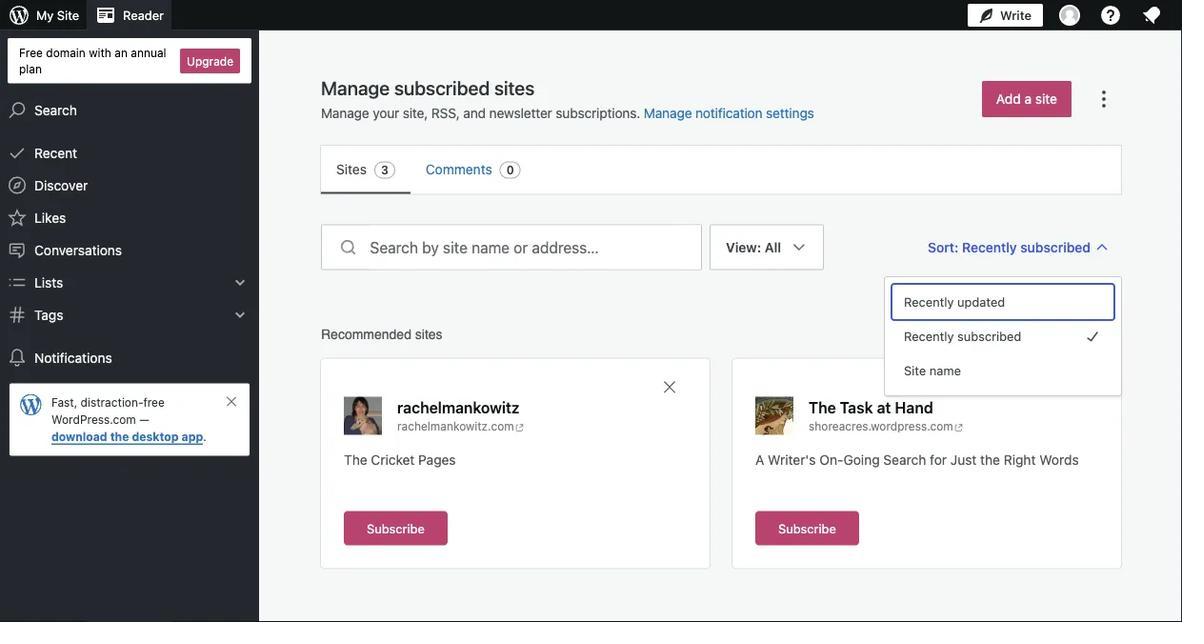Task type: describe. For each thing, give the bounding box(es) containing it.
the for the cricket pages
[[344, 452, 368, 467]]

my
[[36, 8, 54, 22]]

app
[[182, 430, 203, 444]]

recently updated
[[904, 295, 1006, 309]]

site name
[[904, 364, 962, 378]]

notifications
[[34, 350, 112, 366]]

manage your notifications image
[[1141, 4, 1164, 27]]

download
[[51, 430, 107, 444]]

subscribed inside dropdown button
[[1021, 239, 1091, 255]]

the inside the fast, distraction-free wordpress.com — download the desktop app .
[[110, 430, 129, 444]]

3
[[381, 163, 389, 177]]

recently inside dropdown button
[[963, 239, 1017, 255]]

my site link
[[0, 0, 87, 30]]

and
[[464, 105, 486, 121]]

free
[[143, 396, 165, 409]]

writer's
[[768, 452, 816, 467]]

the task at hand link
[[809, 397, 934, 418]]

your
[[373, 105, 399, 121]]

write link
[[968, 0, 1044, 30]]

subscriptions.
[[556, 105, 641, 121]]

add
[[997, 91, 1021, 107]]

more image
[[1093, 88, 1116, 111]]

annual
[[131, 46, 166, 59]]

sort:
[[928, 239, 959, 255]]

pages
[[419, 452, 456, 467]]

newsletter
[[489, 105, 552, 121]]

conversations
[[34, 242, 122, 258]]

a writer's on-going search for just the right words
[[756, 452, 1079, 467]]

notification settings
[[696, 105, 815, 121]]

0 horizontal spatial site
[[57, 8, 79, 22]]

likes link
[[0, 202, 259, 234]]

view: all button
[[710, 224, 824, 423]]

discover
[[34, 177, 88, 193]]

the for the task at hand
[[809, 398, 837, 416]]

discover link
[[0, 169, 259, 202]]

a
[[756, 452, 765, 467]]

on-
[[820, 452, 844, 467]]

recently updated button
[[893, 285, 1114, 319]]

manage right 'subscriptions.'
[[644, 105, 692, 121]]

plan
[[19, 62, 42, 75]]

at
[[877, 398, 892, 416]]

the cricket pages
[[344, 452, 456, 467]]

desktop
[[132, 430, 179, 444]]

manage left your
[[321, 105, 369, 121]]

manage subscribed sites manage your site, rss, and newsletter subscriptions. manage notification settings
[[321, 76, 815, 121]]

rachelmankowitz
[[397, 398, 520, 416]]

name
[[930, 364, 962, 378]]

right
[[1004, 452, 1036, 467]]

rachelmankowitz link
[[397, 397, 520, 418]]

—
[[139, 413, 149, 427]]

keyboard_arrow_down image
[[231, 306, 250, 325]]

search link
[[0, 94, 259, 126]]

comments
[[426, 162, 492, 177]]

add a site button
[[982, 81, 1072, 117]]

recent
[[34, 145, 77, 161]]

site name button
[[893, 354, 1114, 388]]

write
[[1001, 8, 1032, 22]]

tags
[[34, 307, 63, 323]]

my site
[[36, 8, 79, 22]]

an
[[115, 46, 128, 59]]

menu containing recently updated
[[893, 285, 1114, 388]]

recently subscribed button
[[893, 319, 1114, 354]]

lists
[[34, 275, 63, 290]]

subscribed inside 'button'
[[958, 329, 1022, 344]]

manage up your
[[321, 76, 390, 99]]

subscribe for rachelmankowitz
[[367, 521, 425, 536]]

just
[[951, 452, 977, 467]]

manage subscribed sites main content
[[291, 75, 1152, 622]]

subscribe button for the task at hand
[[756, 511, 859, 546]]

rachelmankowitz.com link
[[397, 418, 554, 435]]

site inside button
[[904, 364, 927, 378]]

recommended
[[321, 326, 412, 342]]

rachelmankowitz.com
[[397, 420, 514, 433]]

subscribe for the task at hand
[[779, 521, 837, 536]]

task
[[840, 398, 874, 416]]



Task type: locate. For each thing, give the bounding box(es) containing it.
likes
[[34, 210, 66, 225]]

0 horizontal spatial subscribe
[[367, 521, 425, 536]]

Search search field
[[370, 225, 701, 269]]

for
[[930, 452, 947, 467]]

manage notification settings link
[[644, 105, 815, 121]]

recently for recently subscribed
[[904, 329, 954, 344]]

manage
[[321, 76, 390, 99], [321, 105, 369, 121], [644, 105, 692, 121]]

the left the task
[[809, 398, 837, 416]]

subscribed up recently updated button
[[1021, 239, 1091, 255]]

the task at hand
[[809, 398, 934, 416]]

2 vertical spatial recently
[[904, 329, 954, 344]]

cricket
[[371, 452, 415, 467]]

search
[[34, 102, 77, 118], [884, 452, 927, 467]]

.
[[203, 430, 207, 444]]

1 vertical spatial site
[[904, 364, 927, 378]]

recently inside 'button'
[[904, 329, 954, 344]]

subscribe down writer's
[[779, 521, 837, 536]]

shoreacres.wordpress.com
[[809, 420, 954, 433]]

search left for
[[884, 452, 927, 467]]

1 vertical spatial recently
[[904, 295, 954, 309]]

0 vertical spatial the
[[110, 430, 129, 444]]

recently inside button
[[904, 295, 954, 309]]

with
[[89, 46, 111, 59]]

site left name
[[904, 364, 927, 378]]

reader
[[123, 8, 164, 22]]

0 horizontal spatial search
[[34, 102, 77, 118]]

words
[[1040, 452, 1079, 467]]

recent link
[[0, 137, 259, 169]]

0 vertical spatial recently
[[963, 239, 1017, 255]]

dismiss this recommendation image
[[1072, 378, 1091, 397]]

1 subscribe from the left
[[367, 521, 425, 536]]

subscribed sites
[[394, 76, 535, 99]]

distraction-
[[81, 396, 143, 409]]

1 subscribe button from the left
[[344, 511, 448, 546]]

upgrade
[[187, 54, 233, 67]]

1 vertical spatial the
[[981, 452, 1001, 467]]

hand
[[895, 398, 934, 416]]

site
[[57, 8, 79, 22], [904, 364, 927, 378]]

tags link
[[0, 299, 259, 331]]

0 horizontal spatial the
[[110, 430, 129, 444]]

0 vertical spatial the
[[809, 398, 837, 416]]

notifications link
[[0, 342, 259, 374]]

sort: recently subscribed button
[[921, 230, 1122, 264]]

the inside manage subscribed sites main content
[[981, 452, 1001, 467]]

the left cricket on the bottom of page
[[344, 452, 368, 467]]

the
[[110, 430, 129, 444], [981, 452, 1001, 467]]

site
[[1036, 91, 1058, 107]]

search up recent at the left
[[34, 102, 77, 118]]

0
[[507, 163, 514, 177]]

subscribe button down cricket on the bottom of page
[[344, 511, 448, 546]]

lists link
[[0, 266, 259, 299]]

wordpress.com
[[51, 413, 136, 427]]

all
[[765, 239, 782, 255]]

1 vertical spatial the
[[344, 452, 368, 467]]

right image
[[1082, 325, 1105, 348]]

my profile image
[[1060, 5, 1081, 26]]

1 horizontal spatial search
[[884, 452, 927, 467]]

subscribe button down writer's
[[756, 511, 859, 546]]

0 horizontal spatial subscribe button
[[344, 511, 448, 546]]

site,
[[403, 105, 428, 121]]

recently
[[963, 239, 1017, 255], [904, 295, 954, 309], [904, 329, 954, 344]]

sites
[[415, 326, 443, 342]]

free domain with an annual plan
[[19, 46, 166, 75]]

2 subscribe from the left
[[779, 521, 837, 536]]

menu containing sites
[[321, 146, 1122, 194]]

subscribed
[[1021, 239, 1091, 255], [958, 329, 1022, 344]]

rss,
[[432, 105, 460, 121]]

subscribed down updated
[[958, 329, 1022, 344]]

None search field
[[321, 224, 702, 270]]

subscribe down cricket on the bottom of page
[[367, 521, 425, 536]]

0 vertical spatial search
[[34, 102, 77, 118]]

dismiss image
[[224, 394, 239, 409]]

search inside manage subscribed sites main content
[[884, 452, 927, 467]]

free
[[19, 46, 43, 59]]

recently right the sort:
[[963, 239, 1017, 255]]

1 horizontal spatial the
[[809, 398, 837, 416]]

1 vertical spatial search
[[884, 452, 927, 467]]

view: all
[[726, 239, 782, 255]]

updated
[[958, 295, 1006, 309]]

menu
[[321, 146, 1122, 194], [893, 285, 1114, 388]]

a
[[1025, 91, 1032, 107]]

add a site
[[997, 91, 1058, 107]]

recommended sites
[[321, 326, 443, 342]]

recently up recently subscribed
[[904, 295, 954, 309]]

1 horizontal spatial subscribe button
[[756, 511, 859, 546]]

0 vertical spatial site
[[57, 8, 79, 22]]

subscribe
[[367, 521, 425, 536], [779, 521, 837, 536]]

0 vertical spatial menu
[[321, 146, 1122, 194]]

the inside the task at hand link
[[809, 398, 837, 416]]

keyboard_arrow_down image
[[231, 273, 250, 292]]

conversations link
[[0, 234, 259, 266]]

recently up the site name
[[904, 329, 954, 344]]

recently for recently updated
[[904, 295, 954, 309]]

the
[[809, 398, 837, 416], [344, 452, 368, 467]]

0 horizontal spatial the
[[344, 452, 368, 467]]

1 horizontal spatial subscribe
[[779, 521, 837, 536]]

view:
[[726, 239, 762, 255]]

shoreacres.wordpress.com link
[[809, 418, 968, 435]]

fast,
[[51, 396, 77, 409]]

site right my
[[57, 8, 79, 22]]

2 subscribe button from the left
[[756, 511, 859, 546]]

1 vertical spatial menu
[[893, 285, 1114, 388]]

1 horizontal spatial the
[[981, 452, 1001, 467]]

going
[[844, 452, 880, 467]]

upgrade button
[[180, 48, 240, 73]]

subscribe button for rachelmankowitz
[[344, 511, 448, 546]]

domain
[[46, 46, 86, 59]]

sort: recently subscribed
[[928, 239, 1091, 255]]

menu inside manage subscribed sites main content
[[321, 146, 1122, 194]]

0 vertical spatial subscribed
[[1021, 239, 1091, 255]]

the down wordpress.com
[[110, 430, 129, 444]]

1 vertical spatial subscribed
[[958, 329, 1022, 344]]

fast, distraction-free wordpress.com — download the desktop app .
[[51, 396, 207, 444]]

reader link
[[87, 0, 171, 30]]

recently subscribed
[[904, 329, 1022, 344]]

1 horizontal spatial site
[[904, 364, 927, 378]]

help image
[[1100, 4, 1123, 27]]

dismiss this recommendation image
[[660, 378, 680, 397]]

sites
[[336, 162, 367, 177]]

the right just
[[981, 452, 1001, 467]]



Task type: vqa. For each thing, say whether or not it's contained in the screenshot.
4th list item from the bottom of the page
no



